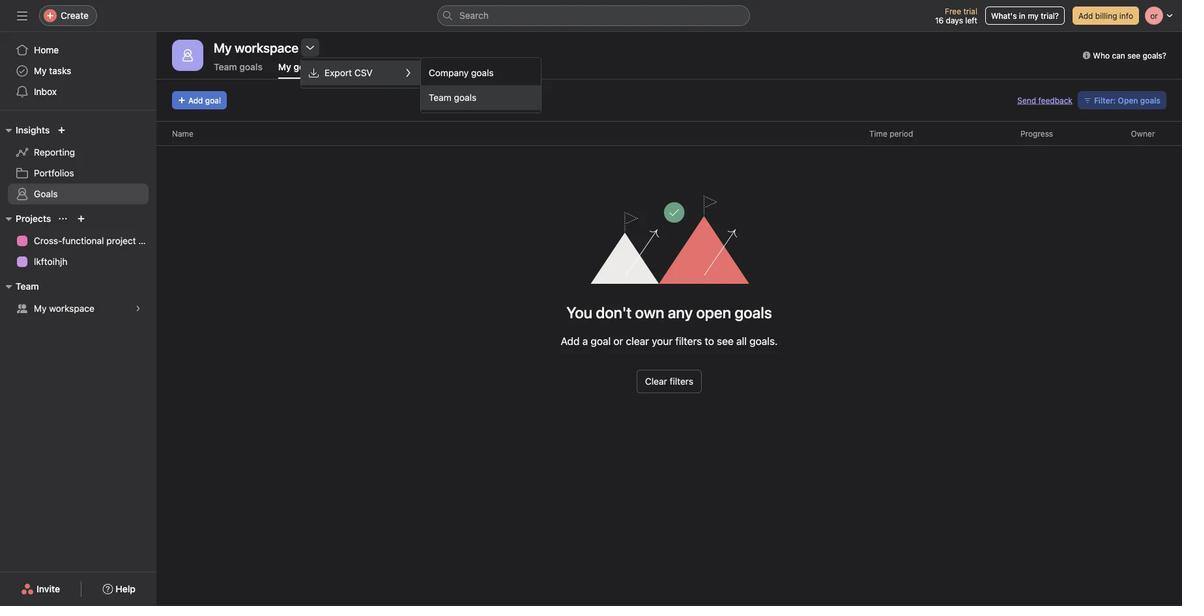 Task type: describe. For each thing, give the bounding box(es) containing it.
my goals
[[278, 62, 317, 72]]

owner
[[1131, 129, 1155, 138]]

search
[[460, 10, 489, 21]]

lkftoihjh
[[34, 256, 67, 267]]

projects
[[16, 213, 51, 224]]

0 vertical spatial filters
[[676, 335, 702, 348]]

trial
[[964, 7, 978, 16]]

goals link
[[8, 184, 149, 205]]

goals up team goals menu item
[[471, 67, 494, 78]]

what's in my trial? button
[[985, 7, 1065, 25]]

invite button
[[12, 578, 69, 602]]

add billing info button
[[1073, 7, 1139, 25]]

team goals menu item
[[421, 85, 541, 110]]

filter: open goals
[[1094, 96, 1161, 105]]

my tasks
[[34, 66, 71, 76]]

add goal
[[188, 96, 221, 105]]

send
[[1018, 96, 1036, 105]]

team goals for team goals menu item
[[429, 92, 477, 103]]

portfolios link
[[8, 163, 149, 184]]

functional
[[62, 236, 104, 246]]

goals for team goals link
[[239, 62, 263, 72]]

company
[[429, 67, 469, 78]]

1 horizontal spatial goal
[[591, 335, 611, 348]]

free trial 16 days left
[[935, 7, 978, 25]]

in
[[1019, 11, 1026, 20]]

help
[[116, 584, 136, 595]]

cross-functional project plan
[[34, 236, 156, 246]]

goals
[[34, 189, 58, 199]]

tasks
[[49, 66, 71, 76]]

my for my tasks
[[34, 66, 47, 76]]

filter:
[[1094, 96, 1116, 105]]

don't
[[596, 304, 632, 322]]

reporting
[[34, 147, 75, 158]]

plan
[[138, 236, 156, 246]]

days
[[946, 16, 963, 25]]

0 vertical spatial see
[[1128, 51, 1141, 60]]

clear
[[645, 376, 667, 387]]

who can see goals?
[[1093, 51, 1167, 60]]

project
[[106, 236, 136, 246]]

filter: open goals button
[[1078, 91, 1167, 110]]

inbox
[[34, 86, 57, 97]]

cross-
[[34, 236, 62, 246]]

your
[[652, 335, 673, 348]]

goals.
[[750, 335, 778, 348]]

export csv menu item
[[301, 61, 421, 85]]

my tasks link
[[8, 61, 149, 81]]

filters inside button
[[670, 376, 694, 387]]

create
[[61, 10, 89, 21]]

my workspace
[[34, 303, 94, 314]]

all
[[737, 335, 747, 348]]

cross-functional project plan link
[[8, 231, 156, 252]]

add a goal or clear your filters to see all goals.
[[561, 335, 778, 348]]

what's
[[991, 11, 1017, 20]]

my workspace link
[[8, 299, 149, 319]]

name
[[172, 129, 193, 138]]

insights button
[[0, 123, 50, 138]]

csv
[[355, 67, 373, 78]]

new image
[[58, 126, 65, 134]]

invite
[[37, 584, 60, 595]]

insights element
[[0, 119, 156, 207]]

info
[[1120, 11, 1133, 20]]

goals inside dropdown button
[[1141, 96, 1161, 105]]



Task type: vqa. For each thing, say whether or not it's contained in the screenshot.
MY GOALS at the top left
yes



Task type: locate. For each thing, give the bounding box(es) containing it.
my left tasks
[[34, 66, 47, 76]]

clear filters
[[645, 376, 694, 387]]

0 horizontal spatial add
[[188, 96, 203, 105]]

team goals inside team goals menu item
[[429, 92, 477, 103]]

my goals link
[[278, 62, 317, 79]]

my for my workspace
[[34, 303, 47, 314]]

goals for my goals link
[[294, 62, 317, 72]]

teams element
[[0, 275, 156, 322]]

1 vertical spatial team goals
[[429, 92, 477, 103]]

hide sidebar image
[[17, 10, 27, 21]]

any
[[668, 304, 693, 322]]

to
[[705, 335, 714, 348]]

add for add goal
[[188, 96, 203, 105]]

what's in my trial?
[[991, 11, 1059, 20]]

my workspace
[[214, 40, 299, 55]]

add billing info
[[1079, 11, 1133, 20]]

projects button
[[0, 211, 51, 227]]

my for my goals
[[278, 62, 291, 72]]

2 horizontal spatial team
[[429, 92, 452, 103]]

progress
[[1021, 129, 1053, 138]]

export csv
[[325, 67, 373, 78]]

add left the a
[[561, 335, 580, 348]]

goals down show options image
[[294, 62, 317, 72]]

goals?
[[1143, 51, 1167, 60]]

goal down team goals link
[[205, 96, 221, 105]]

1 horizontal spatial see
[[1128, 51, 1141, 60]]

search list box
[[437, 5, 750, 26]]

goals down my workspace
[[239, 62, 263, 72]]

billing
[[1096, 11, 1117, 20]]

goal
[[205, 96, 221, 105], [591, 335, 611, 348]]

home link
[[8, 40, 149, 61]]

see details, my workspace image
[[134, 305, 142, 313]]

my
[[1028, 11, 1039, 20]]

a
[[583, 335, 588, 348]]

filters right clear
[[670, 376, 694, 387]]

add
[[1079, 11, 1093, 20], [188, 96, 203, 105], [561, 335, 580, 348]]

open
[[1118, 96, 1138, 105]]

16
[[935, 16, 944, 25]]

1 vertical spatial filters
[[670, 376, 694, 387]]

0 horizontal spatial team goals
[[214, 62, 263, 72]]

team goals down my workspace
[[214, 62, 263, 72]]

my down team dropdown button
[[34, 303, 47, 314]]

goals right open
[[1141, 96, 1161, 105]]

export
[[325, 67, 352, 78]]

left
[[966, 16, 978, 25]]

my inside teams "element"
[[34, 303, 47, 314]]

home
[[34, 45, 59, 55]]

show options image
[[305, 42, 315, 53]]

0 vertical spatial add
[[1079, 11, 1093, 20]]

add left billing
[[1079, 11, 1093, 20]]

you
[[567, 304, 593, 322]]

team down my workspace
[[214, 62, 237, 72]]

my down my workspace
[[278, 62, 291, 72]]

clear filters button
[[637, 370, 702, 394]]

goals inside menu item
[[454, 92, 477, 103]]

1 vertical spatial see
[[717, 335, 734, 348]]

team goals for team goals link
[[214, 62, 263, 72]]

1 vertical spatial add
[[188, 96, 203, 105]]

trial?
[[1041, 11, 1059, 20]]

team inside menu item
[[429, 92, 452, 103]]

workspace
[[49, 303, 94, 314]]

2 horizontal spatial add
[[1079, 11, 1093, 20]]

time
[[869, 129, 888, 138]]

show options, current sort, top image
[[59, 215, 67, 223]]

projects element
[[0, 207, 156, 275]]

company goals
[[429, 67, 494, 78]]

send feedback link
[[1018, 95, 1073, 106]]

2 vertical spatial add
[[561, 335, 580, 348]]

goals down company goals
[[454, 92, 477, 103]]

team down company at the top left of the page
[[429, 92, 452, 103]]

add for add a goal or clear your filters to see all goals.
[[561, 335, 580, 348]]

goals
[[239, 62, 263, 72], [294, 62, 317, 72], [471, 67, 494, 78], [454, 92, 477, 103], [1141, 96, 1161, 105]]

inbox link
[[8, 81, 149, 102]]

goal inside button
[[205, 96, 221, 105]]

my
[[278, 62, 291, 72], [34, 66, 47, 76], [34, 303, 47, 314]]

0 horizontal spatial see
[[717, 335, 734, 348]]

help button
[[94, 578, 144, 602]]

0 vertical spatial team goals
[[214, 62, 263, 72]]

see right to
[[717, 335, 734, 348]]

team button
[[0, 279, 39, 295]]

period
[[890, 129, 913, 138]]

team goals
[[214, 62, 263, 72], [429, 92, 477, 103]]

team goals down company at the top left of the page
[[429, 92, 477, 103]]

goals for team goals menu item
[[454, 92, 477, 103]]

team goals link
[[214, 62, 263, 79]]

global element
[[0, 32, 156, 110]]

time period
[[869, 129, 913, 138]]

see
[[1128, 51, 1141, 60], [717, 335, 734, 348]]

team for team goals link
[[214, 62, 237, 72]]

1 horizontal spatial team goals
[[429, 92, 477, 103]]

0 vertical spatial team
[[214, 62, 237, 72]]

lkftoihjh link
[[8, 252, 149, 272]]

send feedback
[[1018, 96, 1073, 105]]

who
[[1093, 51, 1110, 60]]

create button
[[39, 5, 97, 26]]

team for team goals menu item
[[429, 92, 452, 103]]

you don't own any open goals
[[567, 304, 772, 322]]

portfolios
[[34, 168, 74, 179]]

add goal button
[[172, 91, 227, 110]]

goal right the a
[[591, 335, 611, 348]]

clear
[[626, 335, 649, 348]]

see right "can"
[[1128, 51, 1141, 60]]

new project or portfolio image
[[77, 215, 85, 223]]

1 horizontal spatial team
[[214, 62, 237, 72]]

add inside add goal button
[[188, 96, 203, 105]]

insights
[[16, 125, 50, 136]]

or
[[614, 335, 623, 348]]

own
[[635, 304, 664, 322]]

my inside global element
[[34, 66, 47, 76]]

team down lkftoihjh
[[16, 281, 39, 292]]

0 horizontal spatial team
[[16, 281, 39, 292]]

search button
[[437, 5, 750, 26]]

filters left to
[[676, 335, 702, 348]]

add up name
[[188, 96, 203, 105]]

add for add billing info
[[1079, 11, 1093, 20]]

team inside dropdown button
[[16, 281, 39, 292]]

1 horizontal spatial add
[[561, 335, 580, 348]]

reporting link
[[8, 142, 149, 163]]

add inside add billing info button
[[1079, 11, 1093, 20]]

1 vertical spatial team
[[429, 92, 452, 103]]

can
[[1112, 51, 1125, 60]]

0 horizontal spatial goal
[[205, 96, 221, 105]]

free
[[945, 7, 961, 16]]

0 vertical spatial goal
[[205, 96, 221, 105]]

team
[[214, 62, 237, 72], [429, 92, 452, 103], [16, 281, 39, 292]]

1 vertical spatial goal
[[591, 335, 611, 348]]

2 vertical spatial team
[[16, 281, 39, 292]]

filters
[[676, 335, 702, 348], [670, 376, 694, 387]]

feedback
[[1039, 96, 1073, 105]]

open goals
[[696, 304, 772, 322]]



